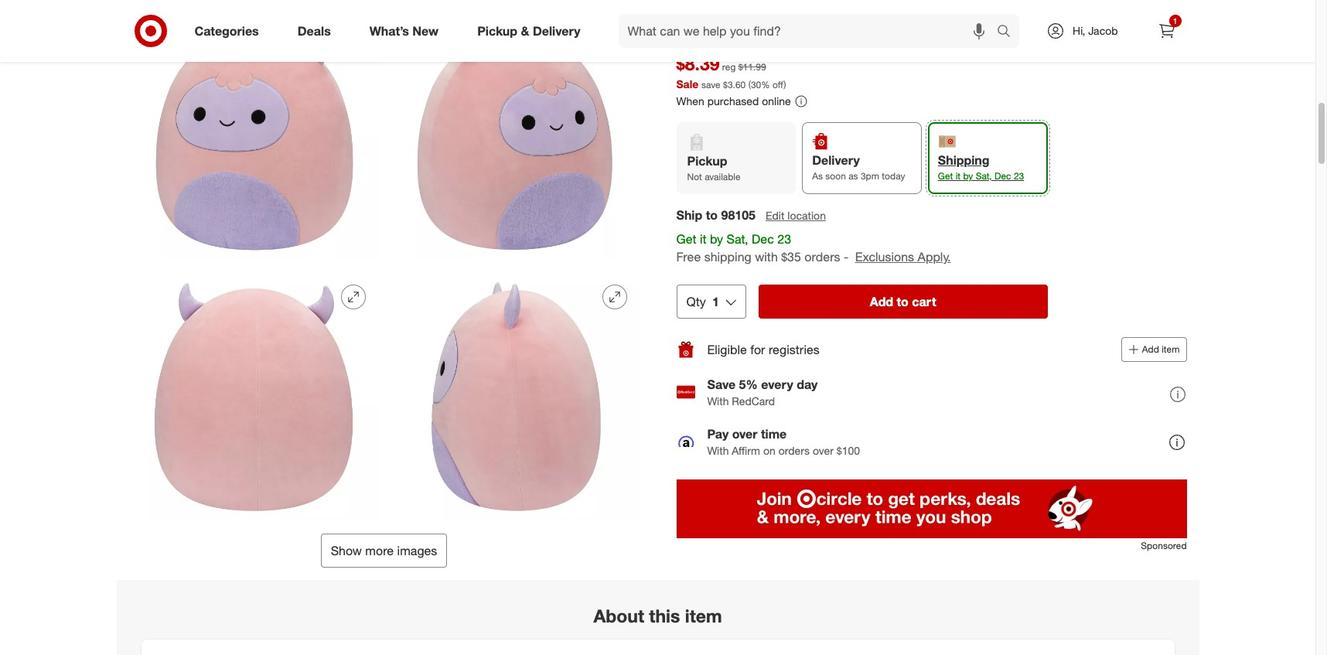 Task type: vqa. For each thing, say whether or not it's contained in the screenshot.
Weekly Ad link
no



Task type: describe. For each thing, give the bounding box(es) containing it.
shipping
[[705, 249, 752, 265]]

0 horizontal spatial item
[[685, 605, 722, 627]]

orders inside get it by sat, dec 23 free shipping with $35 orders - exclusions apply.
[[805, 249, 841, 265]]

what's new link
[[357, 14, 458, 48]]

show
[[331, 543, 362, 559]]

off
[[773, 79, 784, 91]]

search button
[[990, 14, 1028, 51]]

pay over time with affirm on orders over $100
[[708, 426, 860, 457]]

categories
[[195, 23, 259, 38]]

today
[[882, 170, 906, 182]]

show more images
[[331, 543, 437, 559]]

qty
[[687, 294, 706, 310]]

time
[[761, 426, 787, 442]]

save 5% every day with redcard
[[708, 377, 818, 408]]

qty 1
[[687, 294, 719, 310]]

about
[[594, 605, 645, 627]]

with
[[755, 249, 778, 265]]

add for add item
[[1143, 344, 1160, 355]]

shipping
[[938, 153, 990, 168]]

1 horizontal spatial 1
[[1174, 16, 1178, 26]]

only
[[799, 34, 822, 47]]

new
[[413, 23, 439, 38]]

deals
[[298, 23, 331, 38]]

sponsored
[[1142, 540, 1187, 552]]

pickup not available
[[687, 153, 741, 183]]

(
[[749, 79, 751, 91]]

add to cart
[[870, 294, 937, 310]]

with inside save 5% every day with redcard
[[708, 394, 729, 408]]

images
[[397, 543, 437, 559]]

exclusive)
[[773, 8, 858, 29]]

ronalda
[[842, 0, 912, 7]]

pickup for &
[[478, 23, 518, 38]]

save
[[702, 79, 721, 91]]

purple
[[1027, 0, 1082, 7]]

it inside shipping get it by sat, dec 23
[[956, 170, 961, 182]]

on
[[764, 444, 776, 457]]

sat, inside get it by sat, dec 23 free shipping with $35 orders - exclusions apply.
[[727, 232, 749, 247]]

jacob
[[1089, 24, 1118, 37]]

to for 98105
[[706, 208, 718, 223]]

not
[[687, 171, 702, 183]]

get inside get it by sat, dec 23 free shipping with $35 orders - exclusions apply.
[[677, 232, 697, 247]]

registries
[[769, 342, 820, 357]]

yeti
[[1087, 0, 1118, 7]]

hi, jacob
[[1073, 24, 1118, 37]]

sale
[[677, 78, 699, 91]]

shipping get it by sat, dec 23
[[938, 153, 1025, 182]]

deals link
[[285, 14, 350, 48]]

edit
[[766, 209, 785, 222]]

cart
[[913, 294, 937, 310]]

available
[[705, 171, 741, 183]]

affirm
[[732, 444, 761, 457]]

$100
[[837, 444, 860, 457]]

advertisement region
[[677, 480, 1187, 539]]

exclusions
[[856, 249, 915, 265]]

squishmallows 11&#34; ronalda the pink and purple yeti plush toy (target exclusive), 4 of 16 image
[[390, 11, 640, 260]]

every
[[762, 377, 794, 392]]

edit location
[[766, 209, 826, 222]]

delivery as soon as 3pm today
[[813, 153, 906, 182]]

purchased
[[708, 95, 759, 108]]

178
[[749, 34, 767, 47]]

)
[[784, 79, 786, 91]]

ship
[[677, 208, 703, 223]]

$8.39 reg $11.99 sale save $ 3.60 ( 30 % off )
[[677, 53, 786, 91]]

pink
[[949, 0, 986, 7]]

0 horizontal spatial over
[[732, 426, 758, 442]]

soon
[[826, 170, 846, 182]]

5%
[[739, 377, 758, 392]]

&
[[521, 23, 530, 38]]

categories link
[[181, 14, 278, 48]]

23 inside get it by sat, dec 23 free shipping with $35 orders - exclusions apply.
[[778, 232, 792, 247]]

178 link
[[677, 33, 783, 51]]

pickup for not
[[687, 153, 728, 169]]

What can we help you find? suggestions appear below search field
[[619, 14, 1001, 48]]



Task type: locate. For each thing, give the bounding box(es) containing it.
1 right 'qty' at top right
[[713, 294, 719, 310]]

0 horizontal spatial get
[[677, 232, 697, 247]]

0 horizontal spatial 1
[[713, 294, 719, 310]]

over
[[732, 426, 758, 442], [813, 444, 834, 457]]

dec inside get it by sat, dec 23 free shipping with $35 orders - exclusions apply.
[[752, 232, 774, 247]]

squishmallows 11" ronalda the pink and purple yeti plush toy (target exclusive)
[[677, 0, 1170, 29]]

get up free
[[677, 232, 697, 247]]

get inside shipping get it by sat, dec 23
[[938, 170, 954, 182]]

save
[[708, 377, 736, 392]]

23
[[1014, 170, 1025, 182], [778, 232, 792, 247]]

0 horizontal spatial add
[[870, 294, 894, 310]]

by
[[964, 170, 974, 182], [710, 232, 724, 247]]

edit location button
[[765, 208, 827, 225]]

1 vertical spatial get
[[677, 232, 697, 247]]

3.60
[[728, 79, 746, 91]]

1
[[1174, 16, 1178, 26], [713, 294, 719, 310]]

eligible
[[708, 342, 747, 357]]

1 horizontal spatial dec
[[995, 170, 1012, 182]]

0 horizontal spatial it
[[700, 232, 707, 247]]

redcard
[[732, 394, 775, 408]]

0 horizontal spatial 23
[[778, 232, 792, 247]]

eligible for registries
[[708, 342, 820, 357]]

by up the shipping
[[710, 232, 724, 247]]

location
[[788, 209, 826, 222]]

orders right 'on'
[[779, 444, 810, 457]]

0 horizontal spatial dec
[[752, 232, 774, 247]]

sat, up the shipping
[[727, 232, 749, 247]]

$11.99
[[739, 62, 767, 73]]

%
[[762, 79, 770, 91]]

this
[[649, 605, 680, 627]]

get it by sat, dec 23 free shipping with $35 orders - exclusions apply.
[[677, 232, 951, 265]]

toy
[[677, 8, 705, 29]]

0 vertical spatial sat,
[[976, 170, 992, 182]]

by inside get it by sat, dec 23 free shipping with $35 orders - exclusions apply.
[[710, 232, 724, 247]]

1 horizontal spatial sat,
[[976, 170, 992, 182]]

by down shipping
[[964, 170, 974, 182]]

1 vertical spatial 1
[[713, 294, 719, 310]]

1 horizontal spatial delivery
[[813, 153, 860, 168]]

pickup
[[478, 23, 518, 38], [687, 153, 728, 169]]

hi,
[[1073, 24, 1086, 37]]

1 vertical spatial orders
[[779, 444, 810, 457]]

0 vertical spatial get
[[938, 170, 954, 182]]

to for cart
[[897, 294, 909, 310]]

11"
[[809, 0, 837, 7]]

0 vertical spatial 1
[[1174, 16, 1178, 26]]

as
[[813, 170, 823, 182]]

2 with from the top
[[708, 444, 729, 457]]

1 horizontal spatial 23
[[1014, 170, 1025, 182]]

show more images button
[[321, 534, 448, 568]]

$8.39
[[677, 53, 720, 75]]

0 vertical spatial over
[[732, 426, 758, 442]]

apply.
[[918, 249, 951, 265]]

0 vertical spatial it
[[956, 170, 961, 182]]

0 vertical spatial by
[[964, 170, 974, 182]]

1 vertical spatial item
[[685, 605, 722, 627]]

pickup & delivery
[[478, 23, 581, 38]]

by inside shipping get it by sat, dec 23
[[964, 170, 974, 182]]

reg
[[723, 62, 736, 73]]

image gallery element
[[129, 0, 640, 568]]

0 horizontal spatial sat,
[[727, 232, 749, 247]]

0 horizontal spatial pickup
[[478, 23, 518, 38]]

1 vertical spatial with
[[708, 444, 729, 457]]

for
[[751, 342, 766, 357]]

pickup & delivery link
[[464, 14, 600, 48]]

1 vertical spatial to
[[897, 294, 909, 310]]

sat, down shipping
[[976, 170, 992, 182]]

squishmallows 11&#34; ronalda the pink and purple yeti plush toy (target exclusive), 6 of 16 image
[[390, 273, 640, 522]]

0 horizontal spatial delivery
[[533, 23, 581, 38]]

about this item
[[594, 605, 722, 627]]

item inside button
[[1162, 344, 1180, 355]]

with
[[708, 394, 729, 408], [708, 444, 729, 457]]

and
[[991, 0, 1023, 7]]

1 horizontal spatial item
[[1162, 344, 1180, 355]]

1 horizontal spatial by
[[964, 170, 974, 182]]

1 horizontal spatial it
[[956, 170, 961, 182]]

0 vertical spatial orders
[[805, 249, 841, 265]]

1 horizontal spatial add
[[1143, 344, 1160, 355]]

orders
[[805, 249, 841, 265], [779, 444, 810, 457]]

at
[[825, 34, 836, 47]]

1 vertical spatial over
[[813, 444, 834, 457]]

pickup inside pickup & delivery link
[[478, 23, 518, 38]]

get down shipping
[[938, 170, 954, 182]]

to
[[706, 208, 718, 223], [897, 294, 909, 310]]

$
[[723, 79, 728, 91]]

23 inside shipping get it by sat, dec 23
[[1014, 170, 1025, 182]]

1 horizontal spatial over
[[813, 444, 834, 457]]

pay
[[708, 426, 729, 442]]

to inside 'button'
[[897, 294, 909, 310]]

when purchased online
[[677, 95, 791, 108]]

to left cart
[[897, 294, 909, 310]]

plush
[[1123, 0, 1170, 7]]

$35
[[782, 249, 802, 265]]

pickup left '&'
[[478, 23, 518, 38]]

add
[[870, 294, 894, 310], [1143, 344, 1160, 355]]

1 vertical spatial 23
[[778, 232, 792, 247]]

add item
[[1143, 344, 1180, 355]]

with inside pay over time with affirm on orders over $100
[[708, 444, 729, 457]]

online
[[762, 95, 791, 108]]

sat, inside shipping get it by sat, dec 23
[[976, 170, 992, 182]]

0 vertical spatial add
[[870, 294, 894, 310]]

1 right jacob
[[1174, 16, 1178, 26]]

1 vertical spatial by
[[710, 232, 724, 247]]

1 with from the top
[[708, 394, 729, 408]]

sat,
[[976, 170, 992, 182], [727, 232, 749, 247]]

delivery inside delivery as soon as 3pm today
[[813, 153, 860, 168]]

squishmallows 11&#34; ronalda the pink and purple yeti plush toy (target exclusive), 5 of 16 image
[[129, 273, 378, 522]]

1 vertical spatial pickup
[[687, 153, 728, 169]]

0 vertical spatial dec
[[995, 170, 1012, 182]]

30
[[751, 79, 762, 91]]

the
[[917, 0, 944, 7]]

1 horizontal spatial pickup
[[687, 153, 728, 169]]

only at
[[799, 34, 836, 47]]

get
[[938, 170, 954, 182], [677, 232, 697, 247]]

day
[[797, 377, 818, 392]]

more
[[365, 543, 394, 559]]

what's new
[[370, 23, 439, 38]]

with down the save
[[708, 394, 729, 408]]

1 vertical spatial dec
[[752, 232, 774, 247]]

ship to 98105
[[677, 208, 756, 223]]

1 vertical spatial delivery
[[813, 153, 860, 168]]

(target
[[710, 8, 768, 29]]

item
[[1162, 344, 1180, 355], [685, 605, 722, 627]]

0 vertical spatial with
[[708, 394, 729, 408]]

0 vertical spatial to
[[706, 208, 718, 223]]

delivery right '&'
[[533, 23, 581, 38]]

1 vertical spatial it
[[700, 232, 707, 247]]

dec inside shipping get it by sat, dec 23
[[995, 170, 1012, 182]]

squishmallows
[[677, 0, 804, 7]]

1 link
[[1150, 14, 1184, 48]]

it inside get it by sat, dec 23 free shipping with $35 orders - exclusions apply.
[[700, 232, 707, 247]]

it down shipping
[[956, 170, 961, 182]]

to right ship at the right of page
[[706, 208, 718, 223]]

add inside add item button
[[1143, 344, 1160, 355]]

98105
[[722, 208, 756, 223]]

1 vertical spatial add
[[1143, 344, 1160, 355]]

as
[[849, 170, 859, 182]]

squishmallows 11&#34; ronalda the pink and purple yeti plush toy (target exclusive), 3 of 16 image
[[129, 11, 378, 260]]

exclusions apply. button
[[856, 249, 951, 266]]

pickup up not
[[687, 153, 728, 169]]

orders left -
[[805, 249, 841, 265]]

orders inside pay over time with affirm on orders over $100
[[779, 444, 810, 457]]

1 vertical spatial sat,
[[727, 232, 749, 247]]

0 horizontal spatial by
[[710, 232, 724, 247]]

over up affirm
[[732, 426, 758, 442]]

delivery up soon
[[813, 153, 860, 168]]

pickup inside pickup not available
[[687, 153, 728, 169]]

3pm
[[861, 170, 880, 182]]

over left "$100"
[[813, 444, 834, 457]]

add inside 'add to cart' 'button'
[[870, 294, 894, 310]]

what's
[[370, 23, 409, 38]]

-
[[844, 249, 849, 265]]

delivery
[[533, 23, 581, 38], [813, 153, 860, 168]]

1 horizontal spatial to
[[897, 294, 909, 310]]

0 vertical spatial pickup
[[478, 23, 518, 38]]

add for add to cart
[[870, 294, 894, 310]]

it up free
[[700, 232, 707, 247]]

with down pay
[[708, 444, 729, 457]]

1 horizontal spatial get
[[938, 170, 954, 182]]

0 vertical spatial item
[[1162, 344, 1180, 355]]

0 horizontal spatial to
[[706, 208, 718, 223]]

when
[[677, 95, 705, 108]]

free
[[677, 249, 701, 265]]

0 vertical spatial 23
[[1014, 170, 1025, 182]]

0 vertical spatial delivery
[[533, 23, 581, 38]]



